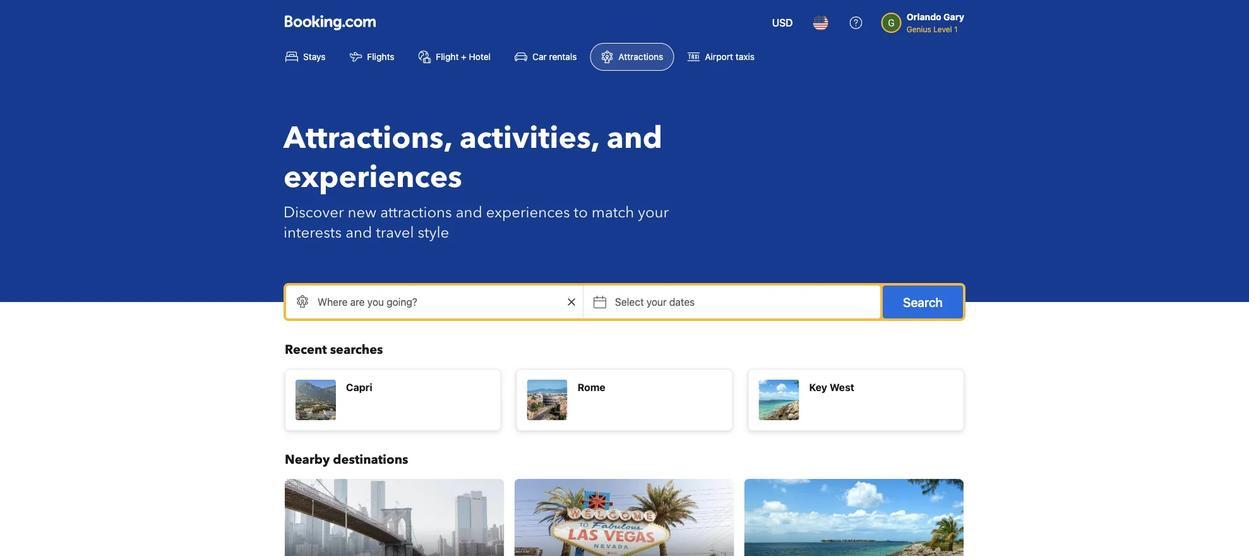 Task type: describe. For each thing, give the bounding box(es) containing it.
attractions,
[[284, 118, 452, 159]]

nearby
[[285, 451, 330, 469]]

recent
[[285, 341, 327, 359]]

usd
[[773, 17, 793, 29]]

taxis
[[736, 52, 755, 62]]

searches
[[330, 341, 383, 359]]

flight + hotel link
[[408, 43, 502, 71]]

capri link
[[285, 369, 502, 431]]

1 horizontal spatial experiences
[[486, 202, 570, 223]]

to
[[574, 202, 588, 223]]

0 horizontal spatial experiences
[[284, 157, 463, 198]]

1 vertical spatial your
[[647, 296, 667, 308]]

orlando
[[907, 12, 942, 22]]

attractions, activities, and experiences discover new attractions and experiences to match your interests and travel style
[[284, 118, 669, 243]]

match
[[592, 202, 635, 223]]

car rentals link
[[504, 43, 588, 71]]

capri
[[346, 381, 373, 393]]

1
[[955, 25, 958, 33]]

your account menu orlando gary genius level 1 element
[[882, 6, 970, 35]]

destinations
[[333, 451, 408, 469]]

flights link
[[339, 43, 405, 71]]

activities,
[[460, 118, 600, 159]]

2 horizontal spatial and
[[607, 118, 663, 159]]

booking.com image
[[285, 15, 376, 30]]

attractions link
[[590, 43, 674, 71]]

west
[[830, 381, 855, 393]]

hotel
[[469, 52, 491, 62]]

search
[[904, 294, 943, 309]]

1 horizontal spatial and
[[456, 202, 483, 223]]

style
[[418, 222, 449, 243]]

airport taxis link
[[677, 43, 766, 71]]

nearby destinations
[[285, 451, 408, 469]]

car
[[533, 52, 547, 62]]

attractions
[[380, 202, 452, 223]]

airport
[[705, 52, 734, 62]]

interests
[[284, 222, 342, 243]]

your inside the attractions, activities, and experiences discover new attractions and experiences to match your interests and travel style
[[638, 202, 669, 223]]

new york image
[[285, 479, 505, 556]]

level
[[934, 25, 953, 33]]

usd button
[[765, 8, 801, 38]]



Task type: locate. For each thing, give the bounding box(es) containing it.
1 vertical spatial experiences
[[486, 202, 570, 223]]

experiences left to
[[486, 202, 570, 223]]

search button
[[883, 286, 964, 318]]

key west image
[[745, 479, 964, 556]]

travel
[[376, 222, 414, 243]]

attractions
[[619, 52, 664, 62]]

stays
[[303, 52, 326, 62]]

0 vertical spatial your
[[638, 202, 669, 223]]

select your dates
[[615, 296, 695, 308]]

discover
[[284, 202, 344, 223]]

+
[[461, 52, 467, 62]]

new
[[348, 202, 377, 223]]

rentals
[[549, 52, 577, 62]]

your right match
[[638, 202, 669, 223]]

select
[[615, 296, 644, 308]]

rome link
[[517, 369, 733, 431]]

key west link
[[748, 369, 965, 431]]

dates
[[670, 296, 695, 308]]

car rentals
[[533, 52, 577, 62]]

orlando gary genius level 1
[[907, 12, 965, 33]]

airport taxis
[[705, 52, 755, 62]]

gary
[[944, 12, 965, 22]]

stays link
[[275, 43, 336, 71]]

las vegas image
[[515, 479, 734, 556]]

Where are you going? search field
[[286, 286, 583, 318]]

experiences
[[284, 157, 463, 198], [486, 202, 570, 223]]

recent searches
[[285, 341, 383, 359]]

0 horizontal spatial and
[[346, 222, 372, 243]]

flights
[[367, 52, 395, 62]]

genius
[[907, 25, 932, 33]]

key
[[810, 381, 828, 393]]

experiences up new
[[284, 157, 463, 198]]

flight + hotel
[[436, 52, 491, 62]]

0 vertical spatial experiences
[[284, 157, 463, 198]]

your
[[638, 202, 669, 223], [647, 296, 667, 308]]

your left dates
[[647, 296, 667, 308]]

rome
[[578, 381, 606, 393]]

flight
[[436, 52, 459, 62]]

and
[[607, 118, 663, 159], [456, 202, 483, 223], [346, 222, 372, 243]]

key west
[[810, 381, 855, 393]]



Task type: vqa. For each thing, say whether or not it's contained in the screenshot.
topmost Are
no



